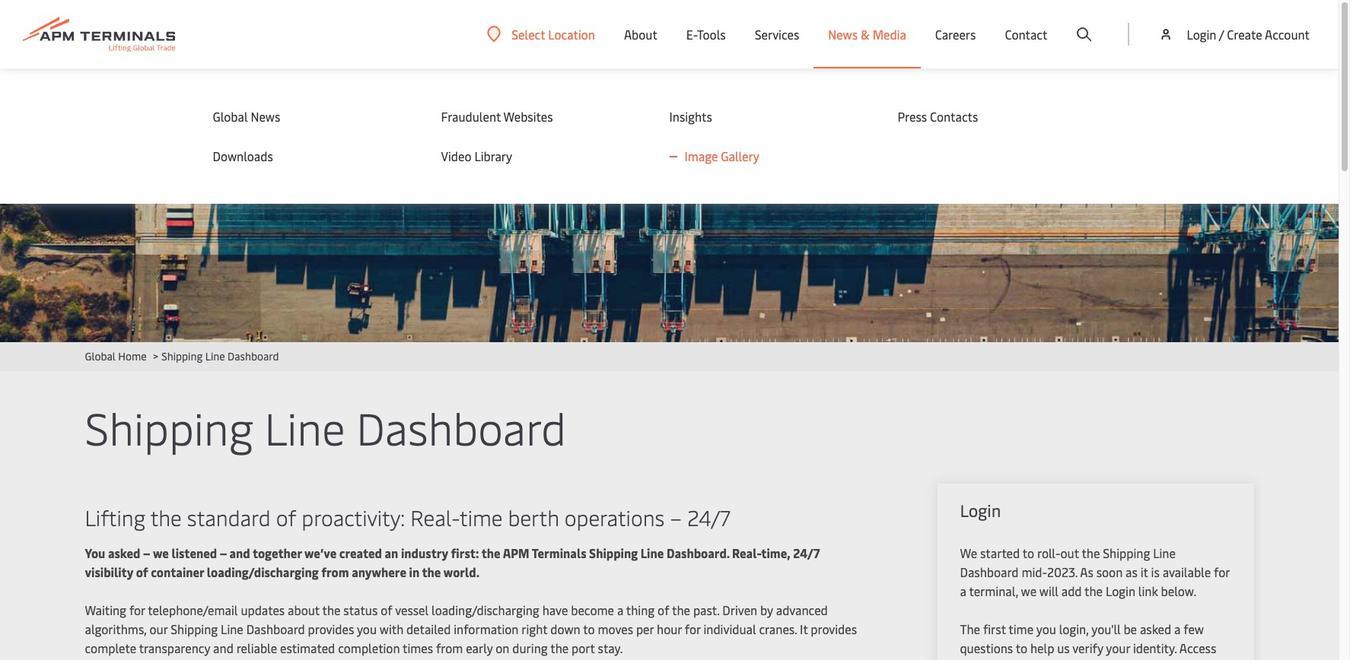 Task type: locate. For each thing, give the bounding box(es) containing it.
shipping inside "we started to roll-out the shipping line dashboard mid-2023. as soon as it is available for a terminal, we will add the login link below."
[[1103, 545, 1150, 562]]

of down you asked – we listened –
[[136, 564, 148, 581]]

past.
[[693, 602, 720, 619]]

fraudulent websites
[[441, 108, 553, 125]]

1 horizontal spatial time
[[1009, 621, 1034, 638]]

shipping line dashboard image
[[0, 69, 1339, 343]]

1 vertical spatial to
[[583, 621, 595, 638]]

24
[[1081, 659, 1095, 661]]

questions
[[960, 640, 1013, 657]]

0 horizontal spatial news
[[251, 108, 280, 125]]

0 vertical spatial for
[[1214, 564, 1230, 581]]

24/7 inside and together we've created an industry first: the apm terminals shipping line dashboard. real-time, 24/7 visibility of container loading/discharging from anywhere in the world.
[[793, 545, 820, 562]]

1 vertical spatial for
[[129, 602, 145, 619]]

thing
[[626, 602, 655, 619]]

2 horizontal spatial login
[[1187, 26, 1217, 43]]

0 vertical spatial be
[[1124, 621, 1137, 638]]

shipping
[[161, 349, 203, 364], [85, 397, 253, 457], [589, 545, 638, 562], [1103, 545, 1150, 562], [171, 621, 218, 638]]

will left add
[[1040, 583, 1059, 600]]

shipping up as
[[1103, 545, 1150, 562]]

is
[[1151, 564, 1160, 581]]

2 horizontal spatial for
[[1214, 564, 1230, 581]]

link
[[1139, 583, 1158, 600]]

careers button
[[935, 0, 976, 69]]

estimated
[[280, 640, 335, 657]]

2 vertical spatial for
[[685, 621, 701, 638]]

a left few
[[1175, 621, 1181, 638]]

1 horizontal spatial from
[[436, 640, 463, 657]]

1 horizontal spatial news
[[828, 26, 858, 43]]

news & media button
[[828, 0, 906, 69]]

of up hour
[[658, 602, 669, 619]]

global for global home > shipping line dashboard
[[85, 349, 116, 364]]

the right in
[[422, 564, 441, 581]]

1 horizontal spatial 24/7
[[793, 545, 820, 562]]

for right hour
[[685, 621, 701, 638]]

1 vertical spatial news
[[251, 108, 280, 125]]

select location button
[[487, 25, 595, 42]]

visibility
[[85, 564, 133, 581]]

0 horizontal spatial a
[[617, 602, 624, 619]]

0 vertical spatial to
[[1023, 545, 1034, 562]]

contacts
[[930, 108, 978, 125]]

0 vertical spatial global
[[213, 108, 248, 125]]

e-tools button
[[686, 0, 726, 69]]

will inside 'the first time you login, you'll be asked a few questions to help us verify your identity. access will be granted within 24 hours.'
[[960, 659, 979, 661]]

1 vertical spatial we
[[1021, 583, 1037, 600]]

you up help
[[1036, 621, 1056, 638]]

world.
[[444, 564, 479, 581]]

about
[[288, 602, 320, 619]]

the down down
[[550, 640, 569, 657]]

downloads
[[213, 148, 273, 164]]

below.
[[1161, 583, 1197, 600]]

1 horizontal spatial asked
[[1140, 621, 1172, 638]]

0 vertical spatial we
[[153, 545, 169, 562]]

0 horizontal spatial provides
[[308, 621, 354, 638]]

the down as
[[1085, 583, 1103, 600]]

0 vertical spatial time
[[460, 503, 503, 532]]

dashboard
[[228, 349, 279, 364], [356, 397, 566, 457], [960, 564, 1019, 581], [246, 621, 305, 638]]

be
[[1124, 621, 1137, 638], [982, 659, 996, 661]]

we
[[960, 545, 977, 562]]

loading/discharging inside and together we've created an industry first: the apm terminals shipping line dashboard. real-time, 24/7 visibility of container loading/discharging from anywhere in the world.
[[207, 564, 319, 581]]

to down become
[[583, 621, 595, 638]]

news & media
[[828, 26, 906, 43]]

0 horizontal spatial loading/discharging
[[207, 564, 319, 581]]

login
[[1187, 26, 1217, 43], [960, 499, 1001, 522], [1106, 583, 1136, 600]]

1 horizontal spatial a
[[960, 583, 967, 600]]

1 horizontal spatial for
[[685, 621, 701, 638]]

login left /
[[1187, 26, 1217, 43]]

moves
[[598, 621, 633, 638]]

1 horizontal spatial we
[[1021, 583, 1037, 600]]

press contacts
[[898, 108, 978, 125]]

about button
[[624, 0, 658, 69]]

you up "completion"
[[357, 621, 377, 638]]

you
[[85, 545, 105, 562]]

1 you from the left
[[357, 621, 377, 638]]

be up your
[[1124, 621, 1137, 638]]

to
[[1023, 545, 1034, 562], [583, 621, 595, 638], [1016, 640, 1028, 657]]

a left terminal,
[[960, 583, 967, 600]]

a
[[960, 583, 967, 600], [617, 602, 624, 619], [1175, 621, 1181, 638]]

global news link
[[213, 108, 411, 125]]

will down the questions
[[960, 659, 979, 661]]

1 horizontal spatial be
[[1124, 621, 1137, 638]]

to up mid-
[[1023, 545, 1034, 562]]

– left the "listened"
[[143, 545, 150, 562]]

e-tools
[[686, 26, 726, 43]]

as
[[1080, 564, 1094, 581]]

the up you asked – we listened –
[[150, 503, 182, 532]]

websites
[[504, 108, 553, 125]]

out
[[1061, 545, 1079, 562]]

1 vertical spatial from
[[436, 640, 463, 657]]

select location
[[512, 25, 595, 42]]

0 vertical spatial a
[[960, 583, 967, 600]]

2 provides from the left
[[811, 621, 857, 638]]

early
[[466, 640, 493, 657]]

loading/discharging
[[207, 564, 319, 581], [432, 602, 539, 619]]

1 vertical spatial a
[[617, 602, 624, 619]]

insights
[[669, 108, 712, 125]]

2 vertical spatial to
[[1016, 640, 1028, 657]]

roll-
[[1037, 545, 1061, 562]]

time right the "first"
[[1009, 621, 1034, 638]]

1 horizontal spatial will
[[1040, 583, 1059, 600]]

login down soon
[[1106, 583, 1136, 600]]

provides right it
[[811, 621, 857, 638]]

1 horizontal spatial provides
[[811, 621, 857, 638]]

press
[[898, 108, 927, 125]]

1 vertical spatial will
[[960, 659, 979, 661]]

will inside "we started to roll-out the shipping line dashboard mid-2023. as soon as it is available for a terminal, we will add the login link below."
[[1040, 583, 1059, 600]]

0 vertical spatial from
[[321, 564, 349, 581]]

0 horizontal spatial time
[[460, 503, 503, 532]]

asked up identity.
[[1140, 621, 1172, 638]]

0 vertical spatial will
[[1040, 583, 1059, 600]]

fraudulent websites link
[[441, 108, 639, 125]]

1 vertical spatial login
[[960, 499, 1001, 522]]

provides up estimated
[[308, 621, 354, 638]]

1 provides from the left
[[308, 621, 354, 638]]

1 horizontal spatial global
[[213, 108, 248, 125]]

to inside "we started to roll-out the shipping line dashboard mid-2023. as soon as it is available for a terminal, we will add the login link below."
[[1023, 545, 1034, 562]]

asked
[[108, 545, 140, 562], [1140, 621, 1172, 638]]

together
[[253, 545, 302, 562]]

for
[[1214, 564, 1230, 581], [129, 602, 145, 619], [685, 621, 701, 638]]

shipping right >
[[161, 349, 203, 364]]

from down we've
[[321, 564, 349, 581]]

careers
[[935, 26, 976, 43]]

updates
[[241, 602, 285, 619]]

1 vertical spatial and
[[213, 640, 234, 657]]

contact
[[1005, 26, 1048, 43]]

0 horizontal spatial will
[[960, 659, 979, 661]]

0 vertical spatial news
[[828, 26, 858, 43]]

2 vertical spatial a
[[1175, 621, 1181, 638]]

time,
[[761, 545, 791, 562]]

global
[[213, 108, 248, 125], [85, 349, 116, 364]]

1 vertical spatial global
[[85, 349, 116, 364]]

and together we've created an industry first: the apm terminals shipping line dashboard. real-time, 24/7 visibility of container loading/discharging from anywhere in the world.
[[85, 545, 820, 581]]

from inside and together we've created an industry first: the apm terminals shipping line dashboard. real-time, 24/7 visibility of container loading/discharging from anywhere in the world.
[[321, 564, 349, 581]]

login,
[[1059, 621, 1089, 638]]

dashboard inside waiting for telephone/email updates about the status of vessel loading/discharging have become a thing of the past. driven by advanced algorithms, our shipping line dashboard provides you with
[[246, 621, 305, 638]]

for inside "we started to roll-out the shipping line dashboard mid-2023. as soon as it is available for a terminal, we will add the login link below."
[[1214, 564, 1230, 581]]

login inside "we started to roll-out the shipping line dashboard mid-2023. as soon as it is available for a terminal, we will add the login link below."
[[1106, 583, 1136, 600]]

for right available on the right of page
[[1214, 564, 1230, 581]]

loading/discharging up information
[[432, 602, 539, 619]]

a inside waiting for telephone/email updates about the status of vessel loading/discharging have become a thing of the past. driven by advanced algorithms, our shipping line dashboard provides you with
[[617, 602, 624, 619]]

from down detailed
[[436, 640, 463, 657]]

0 horizontal spatial we
[[153, 545, 169, 562]]

1 vertical spatial 24/7
[[793, 545, 820, 562]]

we down mid-
[[1021, 583, 1037, 600]]

1 vertical spatial asked
[[1140, 621, 1172, 638]]

0 horizontal spatial 24/7
[[687, 503, 731, 532]]

shipping down operations
[[589, 545, 638, 562]]

24/7 up dashboard. real-
[[687, 503, 731, 532]]

time up first:
[[460, 503, 503, 532]]

asked up visibility
[[108, 545, 140, 562]]

global up the downloads
[[213, 108, 248, 125]]

1 vertical spatial time
[[1009, 621, 1034, 638]]

1 horizontal spatial –
[[220, 545, 227, 562]]

we up container
[[153, 545, 169, 562]]

1 horizontal spatial loading/discharging
[[432, 602, 539, 619]]

be down the questions
[[982, 659, 996, 661]]

news up the downloads
[[251, 108, 280, 125]]

for up algorithms,
[[129, 602, 145, 619]]

a inside "we started to roll-out the shipping line dashboard mid-2023. as soon as it is available for a terminal, we will add the login link below."
[[960, 583, 967, 600]]

1 vertical spatial be
[[982, 659, 996, 661]]

global for global news
[[213, 108, 248, 125]]

line inside waiting for telephone/email updates about the status of vessel loading/discharging have become a thing of the past. driven by advanced algorithms, our shipping line dashboard provides you with
[[221, 621, 243, 638]]

– right the "listened"
[[220, 545, 227, 562]]

1 vertical spatial loading/discharging
[[432, 602, 539, 619]]

1 horizontal spatial you
[[1036, 621, 1056, 638]]

home
[[118, 349, 147, 364]]

and left reliable
[[213, 640, 234, 657]]

a up moves on the bottom left of the page
[[617, 602, 624, 619]]

loading/discharging down together
[[207, 564, 319, 581]]

asked inside 'the first time you login, you'll be asked a few questions to help us verify your identity. access will be granted within 24 hours.'
[[1140, 621, 1172, 638]]

shipping down telephone/email
[[171, 621, 218, 638]]

advanced
[[776, 602, 828, 619]]

2 horizontal spatial a
[[1175, 621, 1181, 638]]

of up with
[[381, 602, 392, 619]]

– up dashboard. real-
[[670, 503, 682, 532]]

services button
[[755, 0, 799, 69]]

login for login
[[960, 499, 1001, 522]]

information
[[454, 621, 519, 638]]

to up granted
[[1016, 640, 1028, 657]]

we started to roll-out the shipping line dashboard mid-2023. as soon as it is available for a terminal, we will add the login link below.
[[960, 545, 1230, 600]]

waiting for telephone/email updates about the status of vessel loading/discharging have become a thing of the past. driven by advanced algorithms, our shipping line dashboard provides you with
[[85, 602, 828, 638]]

and left together
[[229, 545, 250, 562]]

login up we
[[960, 499, 1001, 522]]

create
[[1227, 26, 1262, 43]]

algorithms,
[[85, 621, 147, 638]]

news left &
[[828, 26, 858, 43]]

0 horizontal spatial for
[[129, 602, 145, 619]]

0 horizontal spatial global
[[85, 349, 116, 364]]

our
[[150, 621, 168, 638]]

and
[[229, 545, 250, 562], [213, 640, 234, 657]]

0 vertical spatial login
[[1187, 26, 1217, 43]]

0 horizontal spatial from
[[321, 564, 349, 581]]

operations
[[565, 503, 665, 532]]

0 vertical spatial loading/discharging
[[207, 564, 319, 581]]

login / create account
[[1187, 26, 1310, 43]]

0 horizontal spatial asked
[[108, 545, 140, 562]]

anywhere
[[352, 564, 406, 581]]

e-
[[686, 26, 697, 43]]

global left home
[[85, 349, 116, 364]]

image
[[685, 148, 718, 164]]

0 horizontal spatial login
[[960, 499, 1001, 522]]

1 horizontal spatial login
[[1106, 583, 1136, 600]]

0 horizontal spatial –
[[143, 545, 150, 562]]

dashboard inside "we started to roll-out the shipping line dashboard mid-2023. as soon as it is available for a terminal, we will add the login link below."
[[960, 564, 1019, 581]]

24/7 right time,
[[793, 545, 820, 562]]

0 horizontal spatial be
[[982, 659, 996, 661]]

listened
[[172, 545, 217, 562]]

2 vertical spatial login
[[1106, 583, 1136, 600]]

2 you from the left
[[1036, 621, 1056, 638]]

services
[[755, 26, 799, 43]]

0 vertical spatial and
[[229, 545, 250, 562]]

the inside detailed information right down to moves per hour for individual cranes. it provides complete transparency and reliable estimated completion times from early on during the port stay.
[[550, 640, 569, 657]]

with
[[380, 621, 404, 638]]

image gallery link
[[669, 148, 883, 164]]

individual
[[704, 621, 756, 638]]

0 horizontal spatial you
[[357, 621, 377, 638]]



Task type: vqa. For each thing, say whether or not it's contained in the screenshot.
vessel
yes



Task type: describe. For each thing, give the bounding box(es) containing it.
loading/discharging inside waiting for telephone/email updates about the status of vessel loading/discharging have become a thing of the past. driven by advanced algorithms, our shipping line dashboard provides you with
[[432, 602, 539, 619]]

right
[[522, 621, 548, 638]]

the
[[960, 621, 980, 638]]

dashboard. real-
[[667, 545, 761, 562]]

terminals
[[532, 545, 586, 562]]

become
[[571, 602, 614, 619]]

first
[[983, 621, 1006, 638]]

insights link
[[669, 108, 867, 125]]

to inside detailed information right down to moves per hour for individual cranes. it provides complete transparency and reliable estimated completion times from early on during the port stay.
[[583, 621, 595, 638]]

detailed
[[406, 621, 451, 638]]

berth
[[508, 503, 559, 532]]

verify
[[1073, 640, 1103, 657]]

and inside detailed information right down to moves per hour for individual cranes. it provides complete transparency and reliable estimated completion times from early on during the port stay.
[[213, 640, 234, 657]]

for inside waiting for telephone/email updates about the status of vessel loading/discharging have become a thing of the past. driven by advanced algorithms, our shipping line dashboard provides you with
[[129, 602, 145, 619]]

0 vertical spatial 24/7
[[687, 503, 731, 532]]

terminal,
[[969, 583, 1018, 600]]

from inside detailed information right down to moves per hour for individual cranes. it provides complete transparency and reliable estimated completion times from early on during the port stay.
[[436, 640, 463, 657]]

created
[[339, 545, 382, 562]]

0 vertical spatial asked
[[108, 545, 140, 562]]

line inside "we started to roll-out the shipping line dashboard mid-2023. as soon as it is available for a terminal, we will add the login link below."
[[1153, 545, 1176, 562]]

2 horizontal spatial –
[[670, 503, 682, 532]]

provides inside detailed information right down to moves per hour for individual cranes. it provides complete transparency and reliable estimated completion times from early on during the port stay.
[[811, 621, 857, 638]]

location
[[548, 25, 595, 42]]

port
[[572, 640, 595, 657]]

provides inside waiting for telephone/email updates about the status of vessel loading/discharging have become a thing of the past. driven by advanced algorithms, our shipping line dashboard provides you with
[[308, 621, 354, 638]]

few
[[1184, 621, 1204, 638]]

access
[[1180, 640, 1217, 657]]

the right about
[[322, 602, 341, 619]]

shipping line dashboard
[[85, 397, 566, 457]]

lifting
[[85, 503, 145, 532]]

identity.
[[1133, 640, 1177, 657]]

driven
[[723, 602, 757, 619]]

you asked – we listened –
[[85, 545, 229, 562]]

of up together
[[276, 503, 296, 532]]

about
[[624, 26, 658, 43]]

vessel
[[395, 602, 429, 619]]

times
[[403, 640, 433, 657]]

downloads link
[[213, 148, 411, 164]]

shipping inside waiting for telephone/email updates about the status of vessel loading/discharging have become a thing of the past. driven by advanced algorithms, our shipping line dashboard provides you with
[[171, 621, 218, 638]]

proactivity:
[[302, 503, 405, 532]]

apm
[[503, 545, 530, 562]]

a inside 'the first time you login, you'll be asked a few questions to help us verify your identity. access will be granted within 24 hours.'
[[1175, 621, 1181, 638]]

as
[[1126, 564, 1138, 581]]

the first time you login, you'll be asked a few questions to help us verify your identity. access will be granted within 24 hours.
[[960, 621, 1217, 661]]

the left the apm
[[482, 545, 501, 562]]

it
[[1141, 564, 1148, 581]]

started
[[980, 545, 1020, 562]]

completion
[[338, 640, 400, 657]]

press contacts link
[[898, 108, 1096, 125]]

/
[[1219, 26, 1224, 43]]

to inside 'the first time you login, you'll be asked a few questions to help us verify your identity. access will be granted within 24 hours.'
[[1016, 640, 1028, 657]]

hours.
[[1098, 659, 1131, 661]]

per
[[636, 621, 654, 638]]

your
[[1106, 640, 1130, 657]]

container
[[151, 564, 204, 581]]

global home link
[[85, 349, 147, 364]]

of inside and together we've created an industry first: the apm terminals shipping line dashboard. real-time, 24/7 visibility of container loading/discharging from anywhere in the world.
[[136, 564, 148, 581]]

you'll
[[1092, 621, 1121, 638]]

real-
[[410, 503, 460, 532]]

have
[[542, 602, 568, 619]]

help
[[1031, 640, 1054, 657]]

add
[[1062, 583, 1082, 600]]

us
[[1057, 640, 1070, 657]]

telephone/email
[[148, 602, 238, 619]]

hour
[[657, 621, 682, 638]]

2023.
[[1047, 564, 1078, 581]]

for inside detailed information right down to moves per hour for individual cranes. it provides complete transparency and reliable estimated completion times from early on during the port stay.
[[685, 621, 701, 638]]

&
[[861, 26, 870, 43]]

tools
[[697, 26, 726, 43]]

cranes.
[[759, 621, 797, 638]]

waiting
[[85, 602, 126, 619]]

we inside "we started to roll-out the shipping line dashboard mid-2023. as soon as it is available for a terminal, we will add the login link below."
[[1021, 583, 1037, 600]]

shipping down global home > shipping line dashboard
[[85, 397, 253, 457]]

global news
[[213, 108, 280, 125]]

within
[[1044, 659, 1078, 661]]

line inside and together we've created an industry first: the apm terminals shipping line dashboard. real-time, 24/7 visibility of container loading/discharging from anywhere in the world.
[[641, 545, 664, 562]]

news inside dropdown button
[[828, 26, 858, 43]]

reliable
[[236, 640, 277, 657]]

login for login / create account
[[1187, 26, 1217, 43]]

soon
[[1097, 564, 1123, 581]]

fraudulent
[[441, 108, 501, 125]]

detailed information right down to moves per hour for individual cranes. it provides complete transparency and reliable estimated completion times from early on during the port stay.
[[85, 621, 857, 657]]

library
[[474, 148, 512, 164]]

select
[[512, 25, 545, 42]]

global home > shipping line dashboard
[[85, 349, 279, 364]]

time inside 'the first time you login, you'll be asked a few questions to help us verify your identity. access will be granted within 24 hours.'
[[1009, 621, 1034, 638]]

complete
[[85, 640, 136, 657]]

on
[[496, 640, 509, 657]]

the up as
[[1082, 545, 1100, 562]]

granted
[[999, 659, 1041, 661]]

stay.
[[598, 640, 623, 657]]

shipping inside and together we've created an industry first: the apm terminals shipping line dashboard. real-time, 24/7 visibility of container loading/discharging from anywhere in the world.
[[589, 545, 638, 562]]

login / create account link
[[1159, 0, 1310, 69]]

by
[[760, 602, 773, 619]]

the up hour
[[672, 602, 690, 619]]

and inside and together we've created an industry first: the apm terminals shipping line dashboard. real-time, 24/7 visibility of container loading/discharging from anywhere in the world.
[[229, 545, 250, 562]]

you inside 'the first time you login, you'll be asked a few questions to help us verify your identity. access will be granted within 24 hours.'
[[1036, 621, 1056, 638]]

we've
[[304, 545, 337, 562]]

it
[[800, 621, 808, 638]]

gallery
[[721, 148, 759, 164]]

you inside waiting for telephone/email updates about the status of vessel loading/discharging have become a thing of the past. driven by advanced algorithms, our shipping line dashboard provides you with
[[357, 621, 377, 638]]

available
[[1163, 564, 1211, 581]]

industry
[[401, 545, 448, 562]]



